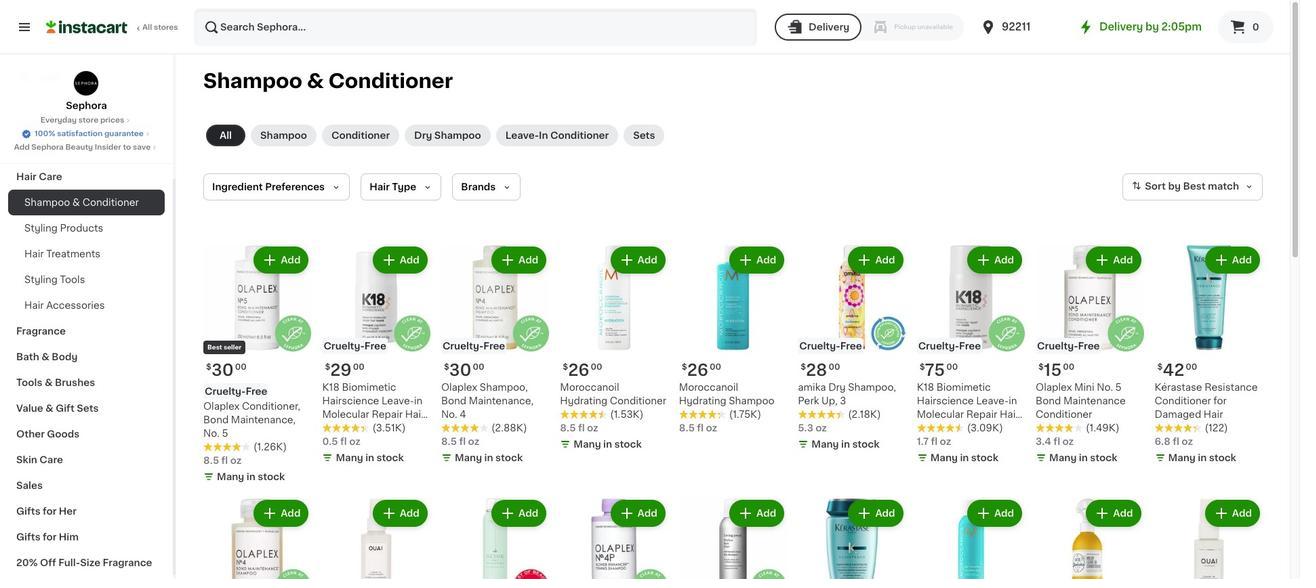Task type: locate. For each thing, give the bounding box(es) containing it.
for left her
[[43, 507, 57, 517]]

1 gifts from the top
[[16, 507, 40, 517]]

$ for (2.88k)
[[444, 364, 449, 372]]

1 vertical spatial gifts
[[16, 533, 40, 542]]

8.5
[[560, 424, 576, 433], [679, 424, 695, 433], [441, 438, 457, 447], [203, 457, 219, 466]]

stock down (2.88k)
[[496, 454, 523, 463]]

1 biomimetic from the left
[[342, 383, 396, 393]]

00 inside $ 29 00
[[353, 364, 365, 372]]

8.5 down moroccanoil hydrating shampoo
[[679, 424, 695, 433]]

00 for (2.88k)
[[473, 364, 484, 372]]

26 for moroccanoil hydrating shampoo
[[687, 363, 708, 379]]

1 vertical spatial tools
[[16, 378, 42, 388]]

4 00 from the left
[[829, 364, 840, 372]]

sets inside sets link
[[633, 131, 655, 140]]

k18 biomimetic hairscience leave-in molecular repair hair mask down $ 75 00
[[917, 383, 1019, 433]]

$ for (2.18k)
[[801, 364, 806, 372]]

dry inside amika dry shampoo, perk up, 3
[[829, 383, 846, 393]]

many in stock for 30
[[455, 454, 523, 463]]

molecular for 75
[[917, 410, 964, 420]]

many down 6.8 fl oz on the bottom
[[1168, 454, 1196, 463]]

0 horizontal spatial by
[[1146, 22, 1159, 32]]

0 horizontal spatial repair
[[372, 410, 403, 420]]

value
[[16, 404, 43, 414]]

many for 30
[[455, 454, 482, 463]]

$ 29 00
[[325, 363, 365, 379]]

4 $ from the left
[[801, 364, 806, 372]]

0 vertical spatial sephora
[[66, 101, 107, 110]]

for inside gifts for him link
[[43, 533, 57, 542]]

0 horizontal spatial 26
[[568, 363, 589, 379]]

all stores link
[[46, 8, 179, 46]]

bond inside olaplex shampoo, bond maintenance, no. 4
[[441, 397, 467, 406]]

0 horizontal spatial $ 26 00
[[563, 363, 602, 379]]

2 horizontal spatial no.
[[1097, 383, 1113, 393]]

bath & body
[[16, 353, 78, 362]]

skin care link
[[8, 447, 165, 473]]

6 00 from the left
[[473, 364, 484, 372]]

$ for (3.09k)
[[920, 364, 925, 372]]

0 horizontal spatial best
[[207, 345, 222, 351]]

oz down olaplex shampoo, bond maintenance, no. 4
[[468, 438, 479, 447]]

product group containing 75
[[917, 244, 1025, 468]]

leave- for 75
[[976, 397, 1009, 406]]

1 mask from the left
[[322, 424, 348, 433]]

sets inside value & gift sets link
[[77, 404, 99, 414]]

product group containing 42
[[1155, 244, 1263, 468]]

shampoo inside the dry shampoo link
[[434, 131, 481, 140]]

1 horizontal spatial all
[[220, 131, 232, 140]]

k18 down 75
[[917, 383, 934, 393]]

2 repair from the left
[[966, 410, 997, 420]]

& up the products
[[72, 198, 80, 207]]

hydrating inside the moroccanoil hydrating conditioner
[[560, 397, 608, 406]]

maintenance, inside the olaplex conditioner, bond maintenance, no. 5
[[231, 416, 296, 425]]

8.5 fl oz
[[560, 424, 598, 433], [679, 424, 717, 433], [441, 438, 479, 447], [203, 457, 242, 466]]

0 horizontal spatial k18 biomimetic hairscience leave-in molecular repair hair mask
[[322, 383, 425, 433]]

cruelty- for 75
[[918, 342, 959, 351]]

0 horizontal spatial beauty
[[65, 144, 93, 151]]

0 vertical spatial care
[[39, 172, 62, 182]]

add sephora beauty insider to save link
[[14, 142, 159, 153]]

fragrance link
[[8, 319, 165, 344]]

1 repair from the left
[[372, 410, 403, 420]]

conditioner link
[[322, 125, 399, 146]]

1 horizontal spatial bond
[[441, 397, 467, 406]]

tools
[[60, 275, 85, 285], [16, 378, 42, 388]]

20% off full-size fragrance
[[16, 559, 152, 568]]

repair up (3.09k) in the right of the page
[[966, 410, 997, 420]]

0 vertical spatial tools
[[60, 275, 85, 285]]

0 horizontal spatial sets
[[77, 404, 99, 414]]

sephora up store
[[66, 101, 107, 110]]

0 horizontal spatial sephora
[[31, 144, 64, 151]]

1.7
[[917, 438, 929, 447]]

8.5 down the moroccanoil hydrating conditioner
[[560, 424, 576, 433]]

mask for 29
[[322, 424, 348, 433]]

free for 75
[[959, 342, 981, 351]]

bond inside the olaplex conditioner, bond maintenance, no. 5
[[203, 416, 229, 425]]

molecular for 29
[[322, 410, 369, 420]]

oz right the 6.8
[[1182, 438, 1193, 447]]

$ inside $ 15 00
[[1039, 364, 1044, 372]]

fl for (1.53k)
[[578, 424, 585, 433]]

add inside add sephora beauty insider to save link
[[14, 144, 30, 151]]

moroccanoil inside moroccanoil hydrating shampoo
[[679, 383, 738, 393]]

$ 26 00 up moroccanoil hydrating shampoo
[[682, 363, 721, 379]]

1 vertical spatial maintenance,
[[231, 416, 296, 425]]

0 horizontal spatial tools
[[16, 378, 42, 388]]

conditioner up 3.4 fl oz
[[1036, 410, 1092, 420]]

k18 biomimetic hairscience leave-in molecular repair hair mask
[[322, 383, 425, 433], [917, 383, 1019, 433]]

shampoo & conditioner link
[[8, 190, 165, 216]]

cruelty-free up $ 15 00
[[1037, 342, 1100, 351]]

1 horizontal spatial hairscience
[[917, 397, 974, 406]]

2 horizontal spatial bond
[[1036, 397, 1061, 406]]

$ for (1.75k)
[[682, 364, 687, 372]]

fragrance up bath & body
[[16, 327, 66, 336]]

Search field
[[195, 9, 756, 45]]

2 moroccanoil from the left
[[679, 383, 738, 393]]

1 vertical spatial 5
[[222, 429, 228, 439]]

1 shampoo, from the left
[[848, 383, 896, 393]]

ready
[[85, 121, 117, 130]]

1 vertical spatial beauty
[[65, 144, 93, 151]]

biomimetic for 75
[[937, 383, 991, 393]]

1 horizontal spatial k18 biomimetic hairscience leave-in molecular repair hair mask
[[917, 383, 1019, 433]]

fl right 0.5
[[340, 438, 347, 447]]

for for her
[[43, 507, 57, 517]]

dry up type
[[414, 131, 432, 140]]

0 horizontal spatial leave-
[[382, 397, 414, 406]]

delivery inside button
[[809, 22, 850, 32]]

gifts
[[16, 507, 40, 517], [16, 533, 40, 542]]

00 for (1.53k)
[[591, 364, 602, 372]]

8.5 fl oz down the olaplex conditioner, bond maintenance, no. 5
[[203, 457, 242, 466]]

2 k18 biomimetic hairscience leave-in molecular repair hair mask from the left
[[917, 383, 1019, 433]]

5 $ from the left
[[1039, 364, 1044, 372]]

sephora inside add sephora beauty insider to save link
[[31, 144, 64, 151]]

1 horizontal spatial 26
[[687, 363, 708, 379]]

$ 30 00 down best seller
[[206, 363, 247, 379]]

1 horizontal spatial beauty
[[119, 121, 154, 130]]

oz for (3.51k)
[[349, 438, 361, 447]]

0 vertical spatial all
[[142, 24, 152, 31]]

0 horizontal spatial delivery
[[809, 22, 850, 32]]

shampoo & conditioner up the products
[[24, 198, 139, 207]]

hair accessories
[[24, 301, 105, 310]]

perk
[[798, 397, 819, 406]]

00 inside $ 28 00
[[829, 364, 840, 372]]

value & gift sets link
[[8, 396, 165, 422]]

olaplex conditioner, bond maintenance, no. 5
[[203, 402, 300, 439]]

by left 2:05pm
[[1146, 22, 1159, 32]]

7 00 from the left
[[710, 364, 721, 372]]

4
[[460, 410, 466, 420]]

00 inside $ 15 00
[[1063, 364, 1075, 372]]

00 right 75
[[946, 364, 958, 372]]

00 right 28
[[829, 364, 840, 372]]

leave- up (3.51k)
[[382, 397, 414, 406]]

again
[[68, 45, 95, 55]]

gifts down the sales
[[16, 507, 40, 517]]

bath
[[16, 353, 39, 362]]

shampoo inside "shampoo" link
[[260, 131, 307, 140]]

2 styling from the top
[[24, 275, 58, 285]]

moroccanoil inside the moroccanoil hydrating conditioner
[[560, 383, 619, 393]]

care right skin at the bottom left of page
[[40, 456, 63, 465]]

leave-in conditioner link
[[496, 125, 618, 146]]

buy
[[38, 45, 57, 55]]

fl down the moroccanoil hydrating conditioner
[[578, 424, 585, 433]]

$ for (1.49k)
[[1039, 364, 1044, 372]]

body
[[52, 353, 78, 362]]

for left him
[[43, 533, 57, 542]]

leave- up the 'brands' dropdown button
[[506, 131, 539, 140]]

cruelty- for 15
[[1037, 342, 1078, 351]]

many down 1.7 fl oz
[[931, 454, 958, 463]]

0 vertical spatial 5
[[1116, 383, 1122, 393]]

in
[[414, 397, 423, 406], [1009, 397, 1017, 406], [603, 440, 612, 450], [841, 440, 850, 450], [366, 454, 374, 463], [1079, 454, 1088, 463], [484, 454, 493, 463], [960, 454, 969, 463], [1198, 454, 1207, 463], [247, 473, 255, 482]]

8 $ from the left
[[920, 364, 925, 372]]

stock for 29
[[377, 454, 404, 463]]

stock down (3.09k) in the right of the page
[[971, 454, 999, 463]]

off
[[40, 559, 56, 568]]

1 vertical spatial shampoo & conditioner
[[24, 198, 139, 207]]

$ inside $ 75 00
[[920, 364, 925, 372]]

match
[[1208, 182, 1239, 191]]

oz
[[587, 424, 598, 433], [816, 424, 827, 433], [706, 424, 717, 433], [349, 438, 361, 447], [1063, 438, 1074, 447], [468, 438, 479, 447], [940, 438, 951, 447], [1182, 438, 1193, 447], [230, 457, 242, 466]]

no. inside the olaplex conditioner, bond maintenance, no. 5
[[203, 429, 220, 439]]

3 00 from the left
[[591, 364, 602, 372]]

full-
[[58, 559, 80, 568]]

00 inside $ 75 00
[[946, 364, 958, 372]]

2 00 from the left
[[353, 364, 365, 372]]

many in stock for 75
[[931, 454, 999, 463]]

moroccanoil up the '(1.53k)'
[[560, 383, 619, 393]]

$ 26 00 up the moroccanoil hydrating conditioner
[[563, 363, 602, 379]]

0 horizontal spatial shampoo,
[[480, 383, 528, 393]]

oz right 1.7
[[940, 438, 951, 447]]

gifts for gifts for her
[[16, 507, 40, 517]]

beauty
[[119, 121, 154, 130], [65, 144, 93, 151]]

sephora down 100%
[[31, 144, 64, 151]]

stock down the '(1.53k)'
[[615, 440, 642, 450]]

gifts for him link
[[8, 525, 165, 550]]

26 up moroccanoil hydrating shampoo
[[687, 363, 708, 379]]

care
[[39, 172, 62, 182], [40, 456, 63, 465]]

product group containing 29
[[322, 244, 430, 468]]

hair down styling tools
[[24, 301, 44, 310]]

0 horizontal spatial bond
[[203, 416, 229, 425]]

26
[[568, 363, 589, 379], [687, 363, 708, 379]]

1 horizontal spatial 30
[[449, 363, 472, 379]]

oz down the moroccanoil hydrating conditioner
[[587, 424, 598, 433]]

service type group
[[775, 14, 964, 41]]

cruelty- up $ 29 00
[[324, 342, 365, 351]]

7 $ from the left
[[682, 364, 687, 372]]

stock down the (2.18k) at the bottom of page
[[852, 440, 880, 450]]

hair inside dropdown button
[[370, 182, 390, 192]]

1 k18 biomimetic hairscience leave-in molecular repair hair mask from the left
[[322, 383, 425, 433]]

all for all stores
[[142, 24, 152, 31]]

0 horizontal spatial molecular
[[322, 410, 369, 420]]

for inside 'gifts for her' link
[[43, 507, 57, 517]]

0 horizontal spatial 30
[[211, 363, 234, 379]]

maintenance, for conditioner,
[[231, 416, 296, 425]]

shampoo up "(1.75k)"
[[729, 397, 775, 406]]

skin
[[16, 456, 37, 465]]

1 vertical spatial fragrance
[[103, 559, 152, 568]]

2 26 from the left
[[687, 363, 708, 379]]

delivery by 2:05pm link
[[1078, 19, 1202, 35]]

shampoo,
[[848, 383, 896, 393], [480, 383, 528, 393]]

0 horizontal spatial olaplex
[[203, 402, 240, 412]]

many in stock for 28
[[812, 440, 880, 450]]

30
[[211, 363, 234, 379], [449, 363, 472, 379]]

2 mask from the left
[[917, 424, 942, 433]]

1 horizontal spatial no.
[[441, 410, 457, 420]]

for for him
[[43, 533, 57, 542]]

3 $ from the left
[[563, 364, 568, 372]]

repair for 75
[[966, 410, 997, 420]]

8.5 for olaplex conditioner, bond maintenance, no. 5
[[203, 457, 219, 466]]

2 horizontal spatial olaplex
[[1036, 383, 1072, 393]]

00 for (122)
[[1186, 364, 1197, 372]]

hairscience down $ 29 00
[[322, 397, 379, 406]]

for down resistance
[[1214, 397, 1227, 406]]

1 vertical spatial best
[[207, 345, 222, 351]]

hair left type
[[370, 182, 390, 192]]

9 $ from the left
[[1158, 364, 1163, 372]]

1 horizontal spatial moroccanoil
[[679, 383, 738, 393]]

stock down (3.51k)
[[377, 454, 404, 463]]

dry
[[414, 131, 432, 140], [829, 383, 846, 393]]

1 horizontal spatial repair
[[966, 410, 997, 420]]

styling tools
[[24, 275, 85, 285]]

stock down (122)
[[1209, 454, 1236, 463]]

stock for 15
[[1090, 454, 1118, 463]]

many down the moroccanoil hydrating conditioner
[[574, 440, 601, 450]]

0 vertical spatial no.
[[1097, 383, 1113, 393]]

best left seller
[[207, 345, 222, 351]]

cruelty- up olaplex shampoo, bond maintenance, no. 4
[[443, 342, 484, 351]]

None search field
[[194, 8, 757, 46]]

hydrating for moroccanoil hydrating conditioner
[[560, 397, 608, 406]]

6 $ from the left
[[444, 364, 449, 372]]

many for 26
[[574, 440, 601, 450]]

1 hairscience from the left
[[322, 397, 379, 406]]

for inside kérastase resistance conditioner for damaged hair
[[1214, 397, 1227, 406]]

8.5 fl oz for moroccanoil hydrating conditioner
[[560, 424, 598, 433]]

many in stock down 3.4 fl oz
[[1049, 454, 1118, 463]]

2 hydrating from the left
[[679, 397, 727, 406]]

1 horizontal spatial sets
[[633, 131, 655, 140]]

1 horizontal spatial maintenance,
[[469, 397, 534, 406]]

& for value & gift sets link
[[45, 404, 53, 414]]

value & gift sets
[[16, 404, 99, 414]]

1 $ from the left
[[206, 364, 211, 372]]

many in stock for 26
[[574, 440, 642, 450]]

conditioner up the '(1.53k)'
[[610, 397, 666, 406]]

1 vertical spatial care
[[40, 456, 63, 465]]

1 horizontal spatial shampoo,
[[848, 383, 896, 393]]

olaplex
[[1036, 383, 1072, 393], [441, 383, 477, 393], [203, 402, 240, 412]]

styling for styling tools
[[24, 275, 58, 285]]

0 vertical spatial fragrance
[[16, 327, 66, 336]]

ingredient preferences button
[[203, 174, 350, 201]]

leave- up (3.09k) in the right of the page
[[976, 397, 1009, 406]]

2 shampoo, from the left
[[480, 383, 528, 393]]

1 horizontal spatial biomimetic
[[937, 383, 991, 393]]

0 vertical spatial best
[[1183, 182, 1206, 191]]

1 vertical spatial no.
[[441, 410, 457, 420]]

oz down the olaplex conditioner, bond maintenance, no. 5
[[230, 457, 242, 466]]

fragrance right size
[[103, 559, 152, 568]]

5 00 from the left
[[1063, 364, 1075, 372]]

bond
[[1036, 397, 1061, 406], [441, 397, 467, 406], [203, 416, 229, 425]]

1 vertical spatial sets
[[77, 404, 99, 414]]

0 horizontal spatial hairscience
[[322, 397, 379, 406]]

kérastase
[[1155, 383, 1202, 393]]

1 horizontal spatial mask
[[917, 424, 942, 433]]

lists
[[38, 73, 61, 82]]

many down 5.3 oz
[[812, 440, 839, 450]]

repair for 29
[[372, 410, 403, 420]]

00 for (3.51k)
[[353, 364, 365, 372]]

many for 28
[[812, 440, 839, 450]]

2 vertical spatial for
[[43, 533, 57, 542]]

products
[[60, 224, 103, 233]]

oz for (1.49k)
[[1063, 438, 1074, 447]]

in for 75
[[960, 454, 969, 463]]

1 molecular from the left
[[322, 410, 369, 420]]

cruelty-free for 28
[[799, 342, 862, 351]]

no. inside the olaplex mini no. 5 bond maintenance conditioner
[[1097, 383, 1113, 393]]

00 inside $ 42 00
[[1186, 364, 1197, 372]]

2 vertical spatial no.
[[203, 429, 220, 439]]

cruelty- up $ 15 00
[[1037, 342, 1078, 351]]

0 horizontal spatial hydrating
[[560, 397, 608, 406]]

olaplex inside olaplex shampoo, bond maintenance, no. 4
[[441, 383, 477, 393]]

moroccanoil
[[560, 383, 619, 393], [679, 383, 738, 393]]

free
[[365, 342, 386, 351], [840, 342, 862, 351], [1078, 342, 1100, 351], [484, 342, 505, 351], [959, 342, 981, 351], [246, 387, 267, 397]]

oz right the 3.4
[[1063, 438, 1074, 447]]

conditioner right in
[[550, 131, 609, 140]]

0 vertical spatial sets
[[633, 131, 655, 140]]

0 horizontal spatial all
[[142, 24, 152, 31]]

by inside field
[[1168, 182, 1181, 191]]

(1.53k)
[[610, 410, 644, 420]]

olaplex up "4"
[[441, 383, 477, 393]]

sales
[[16, 481, 43, 491]]

styling inside styling products link
[[24, 224, 58, 233]]

1 horizontal spatial dry
[[829, 383, 846, 393]]

care down makeup
[[39, 172, 62, 182]]

maintenance, inside olaplex shampoo, bond maintenance, no. 4
[[469, 397, 534, 406]]

$ 75 00
[[920, 363, 958, 379]]

$ inside $ 28 00
[[801, 364, 806, 372]]

1 horizontal spatial sephora
[[66, 101, 107, 110]]

many in stock down the '(1.53k)'
[[574, 440, 642, 450]]

& right bath
[[42, 353, 49, 362]]

hydrating inside moroccanoil hydrating shampoo
[[679, 397, 727, 406]]

him
[[59, 533, 79, 542]]

1 vertical spatial sephora
[[31, 144, 64, 151]]

styling down hair treatments
[[24, 275, 58, 285]]

1 horizontal spatial $ 26 00
[[682, 363, 721, 379]]

0 horizontal spatial mask
[[322, 424, 348, 433]]

00 up the moroccanoil hydrating conditioner
[[591, 364, 602, 372]]

olaplex inside the olaplex mini no. 5 bond maintenance conditioner
[[1036, 383, 1072, 393]]

to
[[123, 144, 131, 151]]

by for sort
[[1168, 182, 1181, 191]]

2 gifts from the top
[[16, 533, 40, 542]]

$ 30 00
[[206, 363, 247, 379], [444, 363, 484, 379]]

0 vertical spatial for
[[1214, 397, 1227, 406]]

00 right 42
[[1186, 364, 1197, 372]]

0 vertical spatial by
[[1146, 22, 1159, 32]]

guarantee
[[104, 130, 144, 138]]

cruelty-free up $ 75 00
[[918, 342, 981, 351]]

tools down the treatments
[[60, 275, 85, 285]]

1 horizontal spatial by
[[1168, 182, 1181, 191]]

(1.75k)
[[729, 410, 761, 420]]

1 vertical spatial dry
[[829, 383, 846, 393]]

maintenance, down conditioner,
[[231, 416, 296, 425]]

1 horizontal spatial hydrating
[[679, 397, 727, 406]]

1 horizontal spatial olaplex
[[441, 383, 477, 393]]

all inside all stores link
[[142, 24, 152, 31]]

delivery
[[1100, 22, 1143, 32], [809, 22, 850, 32]]

holiday party ready beauty link
[[8, 113, 165, 138]]

1 horizontal spatial best
[[1183, 182, 1206, 191]]

5 inside the olaplex mini no. 5 bond maintenance conditioner
[[1116, 383, 1122, 393]]

beauty inside add sephora beauty insider to save link
[[65, 144, 93, 151]]

by for delivery
[[1146, 22, 1159, 32]]

$ for (1.53k)
[[563, 364, 568, 372]]

00 up moroccanoil hydrating shampoo
[[710, 364, 721, 372]]

bond inside the olaplex mini no. 5 bond maintenance conditioner
[[1036, 397, 1061, 406]]

k18 for 75
[[917, 383, 934, 393]]

$ 30 00 up olaplex shampoo, bond maintenance, no. 4
[[444, 363, 484, 379]]

olaplex down the 15
[[1036, 383, 1072, 393]]

k18 biomimetic hairscience leave-in molecular repair hair mask up 0.5 fl oz
[[322, 383, 425, 433]]

& for shampoo & conditioner link
[[72, 198, 80, 207]]

0 horizontal spatial 5
[[222, 429, 228, 439]]

fl for (3.09k)
[[931, 438, 938, 447]]

free for 30
[[484, 342, 505, 351]]

8.5 for olaplex shampoo, bond maintenance, no. 4
[[441, 438, 457, 447]]

fl down moroccanoil hydrating shampoo
[[697, 424, 704, 433]]

fl right 1.7
[[931, 438, 938, 447]]

product group containing 28
[[798, 244, 906, 454]]

8.5 for moroccanoil hydrating conditioner
[[560, 424, 576, 433]]

29
[[330, 363, 352, 379]]

1 horizontal spatial molecular
[[917, 410, 964, 420]]

product group
[[203, 244, 311, 487], [322, 244, 430, 468], [441, 244, 549, 468], [560, 244, 668, 454], [679, 244, 787, 436], [798, 244, 906, 454], [917, 244, 1025, 468], [1036, 244, 1144, 468], [1155, 244, 1263, 468], [203, 498, 311, 580], [322, 498, 430, 580], [441, 498, 549, 580], [560, 498, 668, 580], [679, 498, 787, 580], [798, 498, 906, 580], [917, 498, 1025, 580], [1036, 498, 1144, 580], [1155, 498, 1263, 580]]

many in stock down 0.5 fl oz
[[336, 454, 404, 463]]

8.5 fl oz for moroccanoil hydrating shampoo
[[679, 424, 717, 433]]

ingredient preferences
[[212, 182, 325, 192]]

1 horizontal spatial 5
[[1116, 383, 1122, 393]]

gifts for gifts for him
[[16, 533, 40, 542]]

many down 0.5 fl oz
[[336, 454, 363, 463]]

8 00 from the left
[[946, 364, 958, 372]]

sort by
[[1145, 182, 1181, 191]]

$ inside $ 29 00
[[325, 364, 330, 372]]

holiday
[[16, 121, 54, 130]]

0 horizontal spatial no.
[[203, 429, 220, 439]]

1 horizontal spatial k18
[[917, 383, 934, 393]]

$ inside $ 42 00
[[1158, 364, 1163, 372]]

2:05pm
[[1162, 22, 1202, 32]]

00 right 29
[[353, 364, 365, 372]]

buy it again link
[[8, 37, 165, 64]]

lists link
[[8, 64, 165, 91]]

1 $ 26 00 from the left
[[563, 363, 602, 379]]

shampoo, inside amika dry shampoo, perk up, 3
[[848, 383, 896, 393]]

2 $ from the left
[[325, 364, 330, 372]]

2 hairscience from the left
[[917, 397, 974, 406]]

shampoo, up (2.88k)
[[480, 383, 528, 393]]

molecular up 1.7 fl oz
[[917, 410, 964, 420]]

oz for (3.09k)
[[940, 438, 951, 447]]

0 horizontal spatial k18
[[322, 383, 340, 393]]

store
[[78, 117, 98, 124]]

1 moroccanoil from the left
[[560, 383, 619, 393]]

1 horizontal spatial $ 30 00
[[444, 363, 484, 379]]

shampoo
[[203, 71, 302, 91], [260, 131, 307, 140], [434, 131, 481, 140], [24, 198, 70, 207], [729, 397, 775, 406]]

0 vertical spatial shampoo & conditioner
[[203, 71, 453, 91]]

1 styling from the top
[[24, 224, 58, 233]]

1 vertical spatial by
[[1168, 182, 1181, 191]]

seller
[[224, 345, 241, 351]]

1 horizontal spatial leave-
[[506, 131, 539, 140]]

0 horizontal spatial maintenance,
[[231, 416, 296, 425]]

1 hydrating from the left
[[560, 397, 608, 406]]

1 vertical spatial all
[[220, 131, 232, 140]]

(1.26k)
[[254, 443, 287, 452]]

all left "stores"
[[142, 24, 152, 31]]

0 vertical spatial beauty
[[119, 121, 154, 130]]

1 26 from the left
[[568, 363, 589, 379]]

2 $ 26 00 from the left
[[682, 363, 721, 379]]

many down 3.4 fl oz
[[1049, 454, 1077, 463]]

stock down (1.26k)
[[258, 473, 285, 482]]

9 00 from the left
[[1186, 364, 1197, 372]]

repair up (3.51k)
[[372, 410, 403, 420]]

0 horizontal spatial $ 30 00
[[206, 363, 247, 379]]

1 vertical spatial styling
[[24, 275, 58, 285]]

best inside best match sort by field
[[1183, 182, 1206, 191]]

styling inside styling tools link
[[24, 275, 58, 285]]

0 vertical spatial gifts
[[16, 507, 40, 517]]

0 vertical spatial maintenance,
[[469, 397, 534, 406]]

2 horizontal spatial leave-
[[976, 397, 1009, 406]]

all inside all link
[[220, 131, 232, 140]]

in
[[539, 131, 548, 140]]

0 horizontal spatial moroccanoil
[[560, 383, 619, 393]]

molecular up 0.5 fl oz
[[322, 410, 369, 420]]

oz for (2.88k)
[[468, 438, 479, 447]]

olaplex left conditioner,
[[203, 402, 240, 412]]

cruelty-free up $ 29 00
[[324, 342, 386, 351]]

stores
[[154, 24, 178, 31]]

many for 29
[[336, 454, 363, 463]]

styling
[[24, 224, 58, 233], [24, 275, 58, 285]]

$
[[206, 364, 211, 372], [325, 364, 330, 372], [563, 364, 568, 372], [801, 364, 806, 372], [1039, 364, 1044, 372], [444, 364, 449, 372], [682, 364, 687, 372], [920, 364, 925, 372], [1158, 364, 1163, 372]]

oz right 5.3
[[816, 424, 827, 433]]

2 biomimetic from the left
[[937, 383, 991, 393]]

party
[[56, 121, 83, 130]]

oz for (1.26k)
[[230, 457, 242, 466]]

many down "4"
[[455, 454, 482, 463]]

00 for (3.09k)
[[946, 364, 958, 372]]

0 vertical spatial styling
[[24, 224, 58, 233]]

8.5 fl oz for olaplex conditioner, bond maintenance, no. 5
[[203, 457, 242, 466]]

fl right the 3.4
[[1054, 438, 1060, 447]]

shampoo & conditioner up conditioner link
[[203, 71, 453, 91]]

1 horizontal spatial delivery
[[1100, 22, 1143, 32]]

stock for 30
[[496, 454, 523, 463]]

1 vertical spatial for
[[43, 507, 57, 517]]

2 molecular from the left
[[917, 410, 964, 420]]

Best match Sort by field
[[1123, 174, 1263, 201]]

2 k18 from the left
[[917, 383, 934, 393]]

mask up 0.5
[[322, 424, 348, 433]]

1 k18 from the left
[[322, 383, 340, 393]]

delivery for delivery by 2:05pm
[[1100, 22, 1143, 32]]

8.5 down olaplex shampoo, bond maintenance, no. 4
[[441, 438, 457, 447]]

cruelty-free for 30
[[443, 342, 505, 351]]

instacart logo image
[[46, 19, 127, 35]]

0 vertical spatial dry
[[414, 131, 432, 140]]

many in stock down (2.88k)
[[455, 454, 523, 463]]

hair
[[16, 172, 36, 182], [370, 182, 390, 192], [24, 249, 44, 259], [24, 301, 44, 310], [405, 410, 425, 420], [1000, 410, 1019, 420], [1204, 410, 1223, 420]]

8.5 fl oz down the moroccanoil hydrating conditioner
[[560, 424, 598, 433]]

no. inside olaplex shampoo, bond maintenance, no. 4
[[441, 410, 457, 420]]

30 down best seller
[[211, 363, 234, 379]]



Task type: describe. For each thing, give the bounding box(es) containing it.
42
[[1163, 363, 1184, 379]]

sephora link
[[66, 71, 107, 113]]

sets link
[[624, 125, 665, 146]]

$ 28 00
[[801, 363, 840, 379]]

hair care link
[[8, 164, 165, 190]]

conditioner inside the moroccanoil hydrating conditioner
[[610, 397, 666, 406]]

shampoo up all link
[[203, 71, 302, 91]]

everyday
[[40, 117, 77, 124]]

in for 28
[[841, 440, 850, 450]]

2 $ 30 00 from the left
[[444, 363, 484, 379]]

conditioner up conditioner link
[[328, 71, 453, 91]]

many in stock for 42
[[1168, 454, 1236, 463]]

& for bath & body link
[[42, 353, 49, 362]]

5 inside the olaplex conditioner, bond maintenance, no. 5
[[222, 429, 228, 439]]

best for best seller
[[207, 345, 222, 351]]

0 horizontal spatial shampoo & conditioner
[[24, 198, 139, 207]]

28
[[806, 363, 827, 379]]

olaplex for 15
[[1036, 383, 1072, 393]]

all stores
[[142, 24, 178, 31]]

20% off full-size fragrance link
[[8, 550, 165, 576]]

$ 26 00 for moroccanoil hydrating shampoo
[[682, 363, 721, 379]]

moroccanoil hydrating shampoo
[[679, 383, 775, 406]]

brands button
[[452, 174, 521, 201]]

mini
[[1075, 383, 1095, 393]]

delivery for delivery
[[809, 22, 850, 32]]

hair type button
[[361, 174, 442, 201]]

oz for (1.75k)
[[706, 424, 717, 433]]

hydrating for moroccanoil hydrating shampoo
[[679, 397, 727, 406]]

free for 15
[[1078, 342, 1100, 351]]

cruelty- up the olaplex conditioner, bond maintenance, no. 5
[[205, 387, 246, 397]]

biomimetic for 29
[[342, 383, 396, 393]]

5.3
[[798, 424, 813, 433]]

26 for moroccanoil hydrating conditioner
[[568, 363, 589, 379]]

shampoo link
[[251, 125, 317, 146]]

bond for olaplex shampoo, bond maintenance, no. 4
[[441, 397, 467, 406]]

olaplex shampoo, bond maintenance, no. 4
[[441, 383, 534, 420]]

care for skin care
[[40, 456, 63, 465]]

1 $ 30 00 from the left
[[206, 363, 247, 379]]

100%
[[35, 130, 55, 138]]

best match
[[1183, 182, 1239, 191]]

buy it again
[[38, 45, 95, 55]]

8.5 fl oz for olaplex shampoo, bond maintenance, no. 4
[[441, 438, 479, 447]]

cruelty-free for 15
[[1037, 342, 1100, 351]]

75
[[925, 363, 945, 379]]

0
[[1253, 22, 1259, 32]]

gifts for her link
[[8, 499, 165, 525]]

hair up (3.51k)
[[405, 410, 425, 420]]

fl for (122)
[[1173, 438, 1180, 447]]

no. for olaplex conditioner, bond maintenance, no. 5
[[203, 429, 220, 439]]

everyday store prices
[[40, 117, 124, 124]]

0 horizontal spatial dry
[[414, 131, 432, 140]]

best seller
[[207, 345, 241, 351]]

maintenance
[[1064, 397, 1126, 406]]

(3.09k)
[[967, 424, 1003, 433]]

k18 for 29
[[322, 383, 340, 393]]

no. for olaplex shampoo, bond maintenance, no. 4
[[441, 410, 457, 420]]

her
[[59, 507, 77, 517]]

brushes
[[55, 378, 95, 388]]

conditioner up styling products link
[[82, 198, 139, 207]]

stock for 26
[[615, 440, 642, 450]]

oz for (122)
[[1182, 438, 1193, 447]]

preferences
[[265, 182, 325, 192]]

care for hair care
[[39, 172, 62, 182]]

0 button
[[1218, 11, 1274, 43]]

$ 42 00
[[1158, 363, 1197, 379]]

fl for (1.49k)
[[1054, 438, 1060, 447]]

0 horizontal spatial fragrance
[[16, 327, 66, 336]]

olaplex mini no. 5 bond maintenance conditioner
[[1036, 383, 1126, 420]]

amika dry shampoo, perk up, 3
[[798, 383, 896, 406]]

best for best match
[[1183, 182, 1206, 191]]

conditioner inside kérastase resistance conditioner for damaged hair
[[1155, 397, 1211, 406]]

hairscience for 29
[[322, 397, 379, 406]]

stock for 28
[[852, 440, 880, 450]]

1 30 from the left
[[211, 363, 234, 379]]

1 horizontal spatial fragrance
[[103, 559, 152, 568]]

cruelty-free up the olaplex conditioner, bond maintenance, no. 5
[[205, 387, 267, 397]]

hair inside kérastase resistance conditioner for damaged hair
[[1204, 410, 1223, 420]]

8.5 for moroccanoil hydrating shampoo
[[679, 424, 695, 433]]

dry shampoo link
[[405, 125, 491, 146]]

$ 26 00 for moroccanoil hydrating conditioner
[[563, 363, 602, 379]]

k18 biomimetic hairscience leave-in molecular repair hair mask for 29
[[322, 383, 425, 433]]

prices
[[100, 117, 124, 124]]

hairscience for 75
[[917, 397, 974, 406]]

sort
[[1145, 182, 1166, 191]]

in for 30
[[484, 454, 493, 463]]

0.5 fl oz
[[322, 438, 361, 447]]

cruelty-free for 29
[[324, 342, 386, 351]]

(2.18k)
[[848, 410, 881, 420]]

sales link
[[8, 473, 165, 499]]

bond for olaplex conditioner, bond maintenance, no. 5
[[203, 416, 229, 425]]

leave- inside leave-in conditioner link
[[506, 131, 539, 140]]

1 00 from the left
[[235, 364, 247, 372]]

shampoo, inside olaplex shampoo, bond maintenance, no. 4
[[480, 383, 528, 393]]

kérastase resistance conditioner for damaged hair
[[1155, 383, 1258, 420]]

styling for styling products
[[24, 224, 58, 233]]

skin care
[[16, 456, 63, 465]]

oz for (1.53k)
[[587, 424, 598, 433]]

cruelty-free for 75
[[918, 342, 981, 351]]

moroccanoil for shampoo
[[679, 383, 738, 393]]

6.8
[[1155, 438, 1171, 447]]

up,
[[822, 397, 838, 406]]

hair up styling tools
[[24, 249, 44, 259]]

00 for (2.18k)
[[829, 364, 840, 372]]

in for 26
[[603, 440, 612, 450]]

moroccanoil hydrating conditioner
[[560, 383, 666, 406]]

delivery by 2:05pm
[[1100, 22, 1202, 32]]

beauty inside 'holiday party ready beauty' link
[[119, 121, 154, 130]]

1.7 fl oz
[[917, 438, 951, 447]]

100% satisfaction guarantee button
[[21, 126, 152, 140]]

in for 15
[[1079, 454, 1088, 463]]

maintenance, for shampoo,
[[469, 397, 534, 406]]

5.3 oz
[[798, 424, 827, 433]]

gifts for her
[[16, 507, 77, 517]]

shampoo inside moroccanoil hydrating shampoo
[[729, 397, 775, 406]]

dry shampoo
[[414, 131, 481, 140]]

hair type
[[370, 182, 416, 192]]

6.8 fl oz
[[1155, 438, 1193, 447]]

resistance
[[1205, 383, 1258, 393]]

many in stock for 15
[[1049, 454, 1118, 463]]

hair down makeup
[[16, 172, 36, 182]]

hair treatments link
[[8, 241, 165, 267]]

many for 75
[[931, 454, 958, 463]]

leave-in conditioner
[[506, 131, 609, 140]]

size
[[80, 559, 100, 568]]

conditioner,
[[242, 402, 300, 412]]

hair up (3.09k) in the right of the page
[[1000, 410, 1019, 420]]

15
[[1044, 363, 1062, 379]]

cruelty- for 28
[[799, 342, 840, 351]]

other
[[16, 430, 45, 439]]

styling tools link
[[8, 267, 165, 293]]

type
[[392, 182, 416, 192]]

& up "shampoo" link
[[307, 71, 324, 91]]

many for 42
[[1168, 454, 1196, 463]]

free for 28
[[840, 342, 862, 351]]

00 for (1.49k)
[[1063, 364, 1075, 372]]

92211
[[1002, 22, 1031, 32]]

fl for (3.51k)
[[340, 438, 347, 447]]

accessories
[[46, 301, 105, 310]]

fl for (1.26k)
[[221, 457, 228, 466]]

$ 15 00
[[1039, 363, 1075, 379]]

stock for 42
[[1209, 454, 1236, 463]]

1 horizontal spatial shampoo & conditioner
[[203, 71, 453, 91]]

product group containing 15
[[1036, 244, 1144, 468]]

fl for (1.75k)
[[697, 424, 704, 433]]

stock for 75
[[971, 454, 999, 463]]

ingredient
[[212, 182, 263, 192]]

cruelty- for 30
[[443, 342, 484, 351]]

save
[[133, 144, 151, 151]]

shampoo inside shampoo & conditioner link
[[24, 198, 70, 207]]

makeup
[[16, 146, 55, 156]]

gifts for him
[[16, 533, 79, 542]]

satisfaction
[[57, 130, 103, 138]]

leave- for 29
[[382, 397, 414, 406]]

cruelty- for 29
[[324, 342, 365, 351]]

2 30 from the left
[[449, 363, 472, 379]]

moroccanoil for conditioner
[[560, 383, 619, 393]]

& for tools & brushes link
[[45, 378, 53, 388]]

1 horizontal spatial tools
[[60, 275, 85, 285]]

many for 15
[[1049, 454, 1077, 463]]

fl for (2.88k)
[[459, 438, 466, 447]]

many in stock down (1.26k)
[[217, 473, 285, 482]]

all for all
[[220, 131, 232, 140]]

conditioner inside the olaplex mini no. 5 bond maintenance conditioner
[[1036, 410, 1092, 420]]

olaplex inside the olaplex conditioner, bond maintenance, no. 5
[[203, 402, 240, 412]]

00 for (1.75k)
[[710, 364, 721, 372]]

in for 42
[[1198, 454, 1207, 463]]

0.5
[[322, 438, 338, 447]]

other goods
[[16, 430, 80, 439]]

delivery button
[[775, 14, 862, 41]]

brands
[[461, 182, 496, 192]]

hair treatments
[[24, 249, 100, 259]]

goods
[[47, 430, 80, 439]]

damaged
[[1155, 410, 1201, 420]]

many down the olaplex conditioner, bond maintenance, no. 5
[[217, 473, 244, 482]]

sephora logo image
[[74, 71, 99, 96]]

$ for (122)
[[1158, 364, 1163, 372]]

conditioner up hair type
[[331, 131, 390, 140]]



Task type: vqa. For each thing, say whether or not it's contained in the screenshot.
Camera to the left
no



